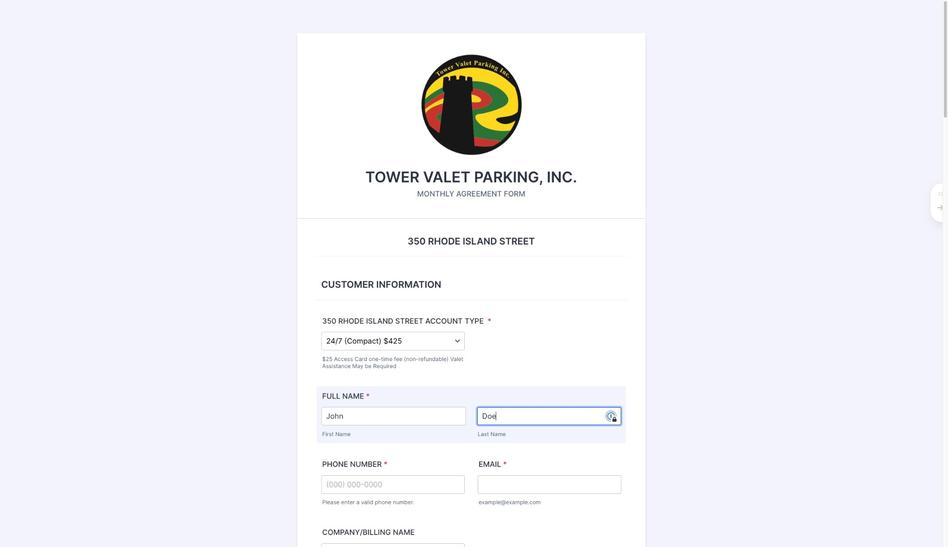 Task type: locate. For each thing, give the bounding box(es) containing it.
tower valet parking, inc. image
[[418, 52, 525, 157]]

None text field
[[321, 408, 466, 426], [477, 408, 621, 426], [321, 544, 465, 548], [321, 408, 466, 426], [477, 408, 621, 426], [321, 544, 465, 548]]

None email field
[[478, 476, 621, 494]]

(000) 000-0000 telephone field
[[321, 476, 465, 494]]



Task type: vqa. For each thing, say whether or not it's contained in the screenshot.
TOWER VALET PARKING, INC. image on the top of page
yes



